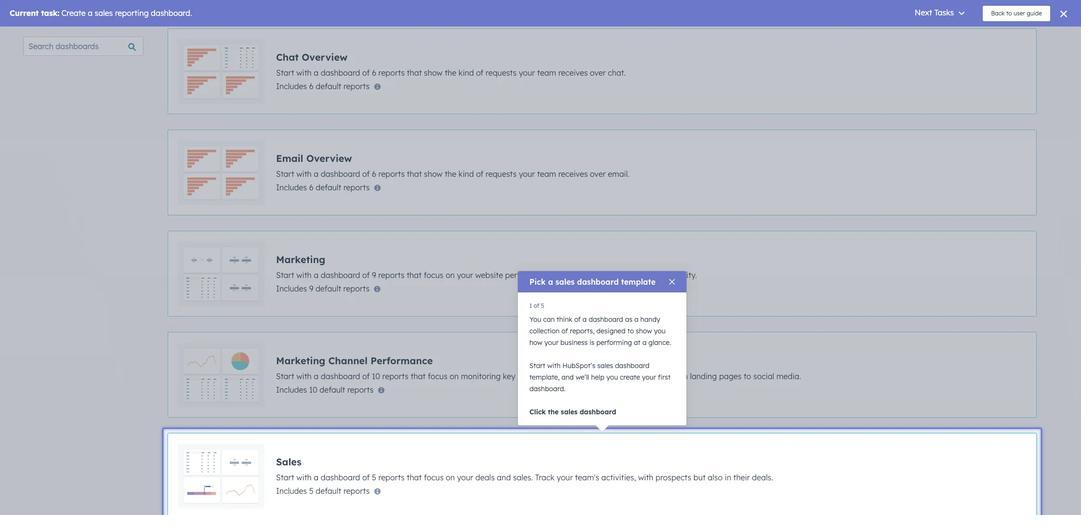 Task type: describe. For each thing, give the bounding box(es) containing it.
first
[[658, 373, 671, 382]]

of inside 'sales start with a dashboard of 5 reports that focus on your deals and sales. track your team's activities, with prospects but also in their deals.'
[[362, 473, 370, 482]]

pages
[[719, 371, 742, 381]]

dashboard.
[[530, 385, 566, 393]]

kind for chat overview
[[459, 68, 474, 77]]

track
[[535, 473, 555, 482]]

includes for sales
[[276, 486, 307, 496]]

handy
[[641, 315, 660, 324]]

media.
[[777, 371, 801, 381]]

default for sales
[[316, 486, 341, 496]]

that inside marketing start with a dashboard of 9 reports that focus on your website performance. also performance and contact activity.
[[407, 270, 422, 280]]

dashboard inside the start with hubspot's sales dashboard template, and we'll help you create your first dashboard.
[[615, 361, 650, 370]]

we'll
[[576, 373, 589, 382]]

deals.
[[752, 473, 773, 482]]

to inside marketing channel performance start with a dashboard of 10 reports that focus on monitoring key metrics for your core marketing channels, from landing pages to social media.
[[744, 371, 751, 381]]

email
[[276, 152, 303, 164]]

1 vertical spatial 9
[[309, 284, 313, 293]]

glance.
[[649, 338, 671, 347]]

activities,
[[602, 473, 636, 482]]

chat overview start with a dashboard of 6 reports that show the kind of requests your team receives over chat.
[[276, 51, 626, 77]]

chat
[[276, 51, 299, 63]]

performance
[[371, 354, 433, 367]]

activity.
[[669, 270, 697, 280]]

their
[[734, 473, 750, 482]]

performing
[[597, 338, 632, 347]]

sales inside the start with hubspot's sales dashboard template, and we'll help you create your first dashboard.
[[597, 361, 613, 370]]

1
[[530, 302, 532, 309]]

and inside the start with hubspot's sales dashboard template, and we'll help you create your first dashboard.
[[562, 373, 574, 382]]

contact
[[639, 270, 667, 280]]

performance
[[574, 270, 621, 280]]

includes 6 default reports for email
[[276, 182, 370, 192]]

that inside marketing channel performance start with a dashboard of 10 reports that focus on monitoring key metrics for your core marketing channels, from landing pages to social media.
[[411, 371, 426, 381]]

metrics
[[518, 371, 545, 381]]

1 vertical spatial 10
[[309, 385, 317, 394]]

Search search field
[[23, 37, 144, 56]]

6 inside chat overview start with a dashboard of 6 reports that show the kind of requests your team receives over chat.
[[372, 68, 376, 77]]

is
[[590, 338, 595, 347]]

1 14 from the left
[[29, 17, 36, 26]]

overview for email overview
[[306, 152, 352, 164]]

reports inside 'sales start with a dashboard of 5 reports that focus on your deals and sales. track your team's activities, with prospects but also in their deals.'
[[379, 473, 405, 482]]

0 horizontal spatial 5
[[309, 486, 314, 496]]

performance.
[[505, 270, 554, 280]]

start with hubspot's sales dashboard template, and we'll help you create your first dashboard.
[[530, 361, 671, 393]]

collection
[[530, 327, 560, 335]]

start inside marketing start with a dashboard of 9 reports that focus on your website performance. also performance and contact activity.
[[276, 270, 294, 280]]

focus inside marketing channel performance start with a dashboard of 10 reports that focus on monitoring key metrics for your core marketing channels, from landing pages to social media.
[[428, 371, 448, 381]]

deals
[[476, 473, 495, 482]]

show inside you can think of a dashboard as a handy collection of reports, designed to show you how your business is performing at a glance.
[[636, 327, 652, 335]]

0 vertical spatial from
[[262, 9, 285, 21]]

on for marketing
[[446, 270, 455, 280]]

receives for chat overview
[[558, 68, 588, 77]]

create
[[620, 373, 640, 382]]

1-14 of 14 results
[[23, 17, 76, 26]]

think
[[557, 315, 573, 324]]

create
[[168, 9, 200, 21]]

you
[[530, 315, 541, 324]]

and inside 'sales start with a dashboard of 5 reports that focus on your deals and sales. track your team's activities, with prospects but also in their deals.'
[[497, 473, 511, 482]]

monitoring
[[461, 371, 501, 381]]

over for email overview
[[590, 169, 606, 179]]

channel
[[328, 354, 368, 367]]

team for email overview
[[537, 169, 556, 179]]

show for email overview
[[424, 169, 443, 179]]

a inside marketing channel performance start with a dashboard of 10 reports that focus on monitoring key metrics for your core marketing channels, from landing pages to social media.
[[314, 371, 319, 381]]

kind for email overview
[[459, 169, 474, 179]]

also
[[708, 473, 723, 482]]

receives for email overview
[[558, 169, 588, 179]]

your inside you can think of a dashboard as a handy collection of reports, designed to show you how your business is performing at a glance.
[[545, 338, 559, 347]]

your inside email overview start with a dashboard of 6 reports that show the kind of requests your team receives over email.
[[519, 169, 535, 179]]

marketing channel performance start with a dashboard of 10 reports that focus on monitoring key metrics for your core marketing channels, from landing pages to social media.
[[276, 354, 801, 381]]

dashboard inside you can think of a dashboard as a handy collection of reports, designed to show you how your business is performing at a glance.
[[589, 315, 623, 324]]

includes for marketing channel performance
[[276, 385, 307, 394]]

reports inside marketing channel performance start with a dashboard of 10 reports that focus on monitoring key metrics for your core marketing channels, from landing pages to social media.
[[382, 371, 409, 381]]

results
[[56, 17, 76, 26]]

includes for marketing
[[276, 284, 307, 293]]

help
[[591, 373, 605, 382]]

includes 6 default reports for chat
[[276, 81, 370, 91]]

at
[[634, 338, 641, 347]]

show for chat overview
[[424, 68, 443, 77]]

the for chat overview
[[445, 68, 457, 77]]

default for marketing
[[316, 284, 341, 293]]

your inside marketing channel performance start with a dashboard of 10 reports that focus on monitoring key metrics for your core marketing channels, from landing pages to social media.
[[559, 371, 575, 381]]

marketing for channel
[[276, 354, 325, 367]]

a inside marketing start with a dashboard of 9 reports that focus on your website performance. also performance and contact activity.
[[314, 270, 319, 280]]

email.
[[608, 169, 630, 179]]

requests for email overview
[[486, 169, 517, 179]]

template,
[[530, 373, 560, 382]]

that inside chat overview start with a dashboard of 6 reports that show the kind of requests your team receives over chat.
[[407, 68, 422, 77]]

includes 10 default reports
[[276, 385, 374, 394]]

social
[[754, 371, 775, 381]]

marketing for start
[[276, 253, 325, 265]]

channels,
[[635, 371, 669, 381]]



Task type: vqa. For each thing, say whether or not it's contained in the screenshot.
Deal owner
no



Task type: locate. For each thing, give the bounding box(es) containing it.
0 vertical spatial 5
[[541, 302, 544, 309]]

your inside chat overview start with a dashboard of 6 reports that show the kind of requests your team receives over chat.
[[519, 68, 535, 77]]

0 vertical spatial 9
[[372, 270, 376, 280]]

with down sales
[[296, 473, 312, 482]]

sales for click the sales dashboard
[[561, 408, 578, 416]]

focus inside marketing start with a dashboard of 9 reports that focus on your website performance. also performance and contact activity.
[[424, 270, 444, 280]]

a inside email overview start with a dashboard of 6 reports that show the kind of requests your team receives over email.
[[314, 169, 319, 179]]

pick
[[530, 277, 546, 287]]

dashboards
[[203, 9, 259, 21]]

with up for
[[547, 361, 561, 370]]

that inside email overview start with a dashboard of 6 reports that show the kind of requests your team receives over email.
[[407, 169, 422, 179]]

1 vertical spatial show
[[424, 169, 443, 179]]

0 horizontal spatial you
[[607, 373, 618, 382]]

1 horizontal spatial 14
[[46, 17, 54, 26]]

in
[[725, 473, 731, 482]]

with down email
[[296, 169, 312, 179]]

to down as
[[628, 327, 634, 335]]

includes 5 default reports
[[276, 486, 370, 496]]

1 horizontal spatial 5
[[372, 473, 376, 482]]

kind
[[459, 68, 474, 77], [459, 169, 474, 179]]

3 includes from the top
[[276, 284, 307, 293]]

9 inside marketing start with a dashboard of 9 reports that focus on your website performance. also performance and contact activity.
[[372, 270, 376, 280]]

with inside marketing channel performance start with a dashboard of 10 reports that focus on monitoring key metrics for your core marketing channels, from landing pages to social media.
[[296, 371, 312, 381]]

team inside chat overview start with a dashboard of 6 reports that show the kind of requests your team receives over chat.
[[537, 68, 556, 77]]

with inside chat overview start with a dashboard of 6 reports that show the kind of requests your team receives over chat.
[[296, 68, 312, 77]]

receives inside chat overview start with a dashboard of 6 reports that show the kind of requests your team receives over chat.
[[558, 68, 588, 77]]

dashboard inside marketing start with a dashboard of 9 reports that focus on your website performance. also performance and contact activity.
[[321, 270, 360, 280]]

with right activities,
[[638, 473, 654, 482]]

receives inside email overview start with a dashboard of 6 reports that show the kind of requests your team receives over email.
[[558, 169, 588, 179]]

you up glance.
[[654, 327, 666, 335]]

landing
[[690, 371, 717, 381]]

sales start with a dashboard of 5 reports that focus on your deals and sales. track your team's activities, with prospects but also in their deals.
[[276, 456, 773, 482]]

2 over from the top
[[590, 169, 606, 179]]

a inside chat overview start with a dashboard of 6 reports that show the kind of requests your team receives over chat.
[[314, 68, 319, 77]]

1 marketing from the top
[[276, 253, 325, 265]]

your
[[519, 68, 535, 77], [519, 169, 535, 179], [457, 270, 473, 280], [545, 338, 559, 347], [559, 371, 575, 381], [642, 373, 656, 382], [457, 473, 473, 482], [557, 473, 573, 482]]

2 vertical spatial show
[[636, 327, 652, 335]]

can
[[543, 315, 555, 324]]

1 vertical spatial you
[[607, 373, 618, 382]]

0 horizontal spatial 14
[[29, 17, 36, 26]]

to inside you can think of a dashboard as a handy collection of reports, designed to show you how your business is performing at a glance.
[[628, 327, 634, 335]]

0 vertical spatial over
[[590, 68, 606, 77]]

reports inside marketing start with a dashboard of 9 reports that focus on your website performance. also performance and contact activity.
[[378, 270, 405, 280]]

from inside marketing channel performance start with a dashboard of 10 reports that focus on monitoring key metrics for your core marketing channels, from landing pages to social media.
[[671, 371, 688, 381]]

start inside 'sales start with a dashboard of 5 reports that focus on your deals and sales. track your team's activities, with prospects but also in their deals.'
[[276, 473, 294, 482]]

1 vertical spatial to
[[744, 371, 751, 381]]

start up includes 10 default reports
[[276, 371, 294, 381]]

1 horizontal spatial to
[[744, 371, 751, 381]]

1 vertical spatial requests
[[486, 169, 517, 179]]

team inside email overview start with a dashboard of 6 reports that show the kind of requests your team receives over email.
[[537, 169, 556, 179]]

that
[[407, 68, 422, 77], [407, 169, 422, 179], [407, 270, 422, 280], [411, 371, 426, 381], [407, 473, 422, 482]]

your inside the start with hubspot's sales dashboard template, and we'll help you create your first dashboard.
[[642, 373, 656, 382]]

focus inside 'sales start with a dashboard of 5 reports that focus on your deals and sales. track your team's activities, with prospects but also in their deals.'
[[424, 473, 444, 482]]

overview right email
[[306, 152, 352, 164]]

with inside the start with hubspot's sales dashboard template, and we'll help you create your first dashboard.
[[547, 361, 561, 370]]

to
[[628, 327, 634, 335], [744, 371, 751, 381]]

1 vertical spatial receives
[[558, 169, 588, 179]]

5 includes from the top
[[276, 486, 307, 496]]

requests
[[486, 68, 517, 77], [486, 169, 517, 179]]

templates
[[288, 9, 336, 21]]

on
[[446, 270, 455, 280], [450, 371, 459, 381], [446, 473, 455, 482]]

1 includes from the top
[[276, 81, 307, 91]]

1 over from the top
[[590, 68, 606, 77]]

dashboard inside 'sales start with a dashboard of 5 reports that focus on your deals and sales. track your team's activities, with prospects but also in their deals.'
[[321, 473, 360, 482]]

2 includes 6 default reports from the top
[[276, 182, 370, 192]]

0 vertical spatial team
[[537, 68, 556, 77]]

reports,
[[570, 327, 595, 335]]

marketing start with a dashboard of 9 reports that focus on your website performance. also performance and contact activity.
[[276, 253, 697, 280]]

dashboard inside marketing channel performance start with a dashboard of 10 reports that focus on monitoring key metrics for your core marketing channels, from landing pages to social media.
[[321, 371, 360, 381]]

10 inside marketing channel performance start with a dashboard of 10 reports that focus on monitoring key metrics for your core marketing channels, from landing pages to social media.
[[372, 371, 380, 381]]

start up includes 9 default reports
[[276, 270, 294, 280]]

1 team from the top
[[537, 68, 556, 77]]

sales up marketing
[[597, 361, 613, 370]]

start
[[276, 68, 294, 77], [276, 169, 294, 179], [276, 270, 294, 280], [530, 361, 546, 370], [276, 371, 294, 381], [276, 473, 294, 482]]

0 vertical spatial 10
[[372, 371, 380, 381]]

None checkbox
[[168, 231, 1037, 317], [168, 332, 1037, 418], [168, 231, 1037, 317], [168, 332, 1037, 418]]

on for sales
[[446, 473, 455, 482]]

over inside email overview start with a dashboard of 6 reports that show the kind of requests your team receives over email.
[[590, 169, 606, 179]]

marketing inside marketing channel performance start with a dashboard of 10 reports that focus on monitoring key metrics for your core marketing channels, from landing pages to social media.
[[276, 354, 325, 367]]

dashboard
[[321, 68, 360, 77], [321, 169, 360, 179], [321, 270, 360, 280], [577, 277, 619, 287], [589, 315, 623, 324], [615, 361, 650, 370], [321, 371, 360, 381], [580, 408, 616, 416], [321, 473, 360, 482]]

and inside marketing start with a dashboard of 9 reports that focus on your website performance. also performance and contact activity.
[[623, 270, 637, 280]]

receives left the email.
[[558, 169, 588, 179]]

1 receives from the top
[[558, 68, 588, 77]]

on inside 'sales start with a dashboard of 5 reports that focus on your deals and sales. track your team's activities, with prospects but also in their deals.'
[[446, 473, 455, 482]]

0 horizontal spatial to
[[628, 327, 634, 335]]

over inside chat overview start with a dashboard of 6 reports that show the kind of requests your team receives over chat.
[[590, 68, 606, 77]]

on inside marketing start with a dashboard of 9 reports that focus on your website performance. also performance and contact activity.
[[446, 270, 455, 280]]

your inside marketing start with a dashboard of 9 reports that focus on your website performance. also performance and contact activity.
[[457, 270, 473, 280]]

hubspot's
[[563, 361, 596, 370]]

of
[[38, 17, 45, 26], [362, 68, 370, 77], [476, 68, 484, 77], [362, 169, 370, 179], [476, 169, 484, 179], [362, 270, 370, 280], [534, 302, 539, 309], [574, 315, 581, 324], [562, 327, 568, 335], [362, 371, 370, 381], [362, 473, 370, 482]]

2 requests from the top
[[486, 169, 517, 179]]

1 vertical spatial from
[[671, 371, 688, 381]]

marketing
[[276, 253, 325, 265], [276, 354, 325, 367]]

2 vertical spatial and
[[497, 473, 511, 482]]

kind inside email overview start with a dashboard of 6 reports that show the kind of requests your team receives over email.
[[459, 169, 474, 179]]

you can think of a dashboard as a handy collection of reports, designed to show you how your business is performing at a glance.
[[530, 315, 671, 347]]

with down the chat
[[296, 68, 312, 77]]

1 vertical spatial includes 6 default reports
[[276, 182, 370, 192]]

start inside marketing channel performance start with a dashboard of 10 reports that focus on monitoring key metrics for your core marketing channels, from landing pages to social media.
[[276, 371, 294, 381]]

over left chat.
[[590, 68, 606, 77]]

0 vertical spatial you
[[654, 327, 666, 335]]

start down the chat
[[276, 68, 294, 77]]

but
[[694, 473, 706, 482]]

1-
[[23, 17, 29, 26]]

and left we'll
[[562, 373, 574, 382]]

from left templates
[[262, 9, 285, 21]]

focus
[[424, 270, 444, 280], [428, 371, 448, 381], [424, 473, 444, 482]]

sales right click
[[561, 408, 578, 416]]

1 horizontal spatial 10
[[372, 371, 380, 381]]

receives left chat.
[[558, 68, 588, 77]]

start down email
[[276, 169, 294, 179]]

1 vertical spatial over
[[590, 169, 606, 179]]

and
[[623, 270, 637, 280], [562, 373, 574, 382], [497, 473, 511, 482]]

designed
[[597, 327, 626, 335]]

includes
[[276, 81, 307, 91], [276, 182, 307, 192], [276, 284, 307, 293], [276, 385, 307, 394], [276, 486, 307, 496]]

0 vertical spatial sales
[[556, 277, 575, 287]]

the for email overview
[[445, 169, 457, 179]]

includes for chat overview
[[276, 81, 307, 91]]

0 horizontal spatial 9
[[309, 284, 313, 293]]

none checkbox containing sales
[[168, 433, 1037, 515]]

1 horizontal spatial you
[[654, 327, 666, 335]]

default for marketing channel performance
[[320, 385, 345, 394]]

overview inside chat overview start with a dashboard of 6 reports that show the kind of requests your team receives over chat.
[[302, 51, 348, 63]]

marketing up includes 9 default reports
[[276, 253, 325, 265]]

includes 9 default reports
[[276, 284, 370, 293]]

includes inside sales option
[[276, 486, 307, 496]]

2 horizontal spatial 5
[[541, 302, 544, 309]]

0 vertical spatial requests
[[486, 68, 517, 77]]

0 vertical spatial kind
[[459, 68, 474, 77]]

from
[[262, 9, 285, 21], [671, 371, 688, 381]]

1 vertical spatial on
[[450, 371, 459, 381]]

requests inside email overview start with a dashboard of 6 reports that show the kind of requests your team receives over email.
[[486, 169, 517, 179]]

None checkbox
[[168, 28, 1037, 114], [168, 130, 1037, 215], [168, 433, 1037, 515], [168, 28, 1037, 114], [168, 130, 1037, 215]]

5 inside 'sales start with a dashboard of 5 reports that focus on your deals and sales. track your team's activities, with prospects but also in their deals.'
[[372, 473, 376, 482]]

includes 6 default reports down the chat
[[276, 81, 370, 91]]

pick a sales dashboard template
[[530, 277, 656, 287]]

over for chat overview
[[590, 68, 606, 77]]

create dashboards from templates
[[168, 9, 336, 21]]

4 includes from the top
[[276, 385, 307, 394]]

0 vertical spatial receives
[[558, 68, 588, 77]]

1 horizontal spatial from
[[671, 371, 688, 381]]

1 includes 6 default reports from the top
[[276, 81, 370, 91]]

2 vertical spatial on
[[446, 473, 455, 482]]

1 vertical spatial kind
[[459, 169, 474, 179]]

show inside email overview start with a dashboard of 6 reports that show the kind of requests your team receives over email.
[[424, 169, 443, 179]]

default for chat overview
[[316, 81, 341, 91]]

1 vertical spatial sales
[[597, 361, 613, 370]]

on left the deals
[[446, 473, 455, 482]]

2 marketing from the top
[[276, 354, 325, 367]]

for
[[547, 371, 557, 381]]

0 vertical spatial and
[[623, 270, 637, 280]]

on inside marketing channel performance start with a dashboard of 10 reports that focus on monitoring key metrics for your core marketing channels, from landing pages to social media.
[[450, 371, 459, 381]]

1 vertical spatial and
[[562, 373, 574, 382]]

start inside email overview start with a dashboard of 6 reports that show the kind of requests your team receives over email.
[[276, 169, 294, 179]]

focus for sales
[[424, 473, 444, 482]]

1 vertical spatial team
[[537, 169, 556, 179]]

1 vertical spatial overview
[[306, 152, 352, 164]]

start inside the start with hubspot's sales dashboard template, and we'll help you create your first dashboard.
[[530, 361, 546, 370]]

2 team from the top
[[537, 169, 556, 179]]

overview inside email overview start with a dashboard of 6 reports that show the kind of requests your team receives over email.
[[306, 152, 352, 164]]

1 requests from the top
[[486, 68, 517, 77]]

0 vertical spatial marketing
[[276, 253, 325, 265]]

1 of 5
[[530, 302, 544, 309]]

a inside 'sales start with a dashboard of 5 reports that focus on your deals and sales. track your team's activities, with prospects but also in their deals.'
[[314, 473, 319, 482]]

kind inside chat overview start with a dashboard of 6 reports that show the kind of requests your team receives over chat.
[[459, 68, 474, 77]]

core
[[577, 371, 593, 381]]

0 vertical spatial the
[[445, 68, 457, 77]]

sales
[[276, 456, 302, 468]]

the inside email overview start with a dashboard of 6 reports that show the kind of requests your team receives over email.
[[445, 169, 457, 179]]

14
[[29, 17, 36, 26], [46, 17, 54, 26]]

0 horizontal spatial and
[[497, 473, 511, 482]]

with inside marketing start with a dashboard of 9 reports that focus on your website performance. also performance and contact activity.
[[296, 270, 312, 280]]

key
[[503, 371, 515, 381]]

2 vertical spatial the
[[548, 408, 559, 416]]

the inside chat overview start with a dashboard of 6 reports that show the kind of requests your team receives over chat.
[[445, 68, 457, 77]]

dashboard inside email overview start with a dashboard of 6 reports that show the kind of requests your team receives over email.
[[321, 169, 360, 179]]

2 includes from the top
[[276, 182, 307, 192]]

default for email overview
[[316, 182, 341, 192]]

sales image
[[178, 443, 265, 509]]

and left the contact
[[623, 270, 637, 280]]

includes for email overview
[[276, 182, 307, 192]]

1 vertical spatial 5
[[372, 473, 376, 482]]

and right the deals
[[497, 473, 511, 482]]

9
[[372, 270, 376, 280], [309, 284, 313, 293]]

over
[[590, 68, 606, 77], [590, 169, 606, 179]]

0 vertical spatial to
[[628, 327, 634, 335]]

sales right pick
[[556, 277, 575, 287]]

show
[[424, 68, 443, 77], [424, 169, 443, 179], [636, 327, 652, 335]]

team
[[537, 68, 556, 77], [537, 169, 556, 179]]

click the sales dashboard
[[530, 408, 616, 416]]

0 vertical spatial show
[[424, 68, 443, 77]]

of inside marketing start with a dashboard of 9 reports that focus on your website performance. also performance and contact activity.
[[362, 270, 370, 280]]

sales.
[[513, 473, 533, 482]]

10
[[372, 371, 380, 381], [309, 385, 317, 394]]

5
[[541, 302, 544, 309], [372, 473, 376, 482], [309, 486, 314, 496]]

template
[[621, 277, 656, 287]]

you inside you can think of a dashboard as a handy collection of reports, designed to show you how your business is performing at a glance.
[[654, 327, 666, 335]]

as
[[625, 315, 633, 324]]

start down sales
[[276, 473, 294, 482]]

sales for pick a sales dashboard template
[[556, 277, 575, 287]]

1 vertical spatial marketing
[[276, 354, 325, 367]]

6 inside email overview start with a dashboard of 6 reports that show the kind of requests your team receives over email.
[[372, 169, 376, 179]]

0 horizontal spatial from
[[262, 9, 285, 21]]

with
[[296, 68, 312, 77], [296, 169, 312, 179], [296, 270, 312, 280], [547, 361, 561, 370], [296, 371, 312, 381], [296, 473, 312, 482], [638, 473, 654, 482]]

overview
[[302, 51, 348, 63], [306, 152, 352, 164]]

website
[[475, 270, 503, 280]]

with up includes 10 default reports
[[296, 371, 312, 381]]

dashboard inside chat overview start with a dashboard of 6 reports that show the kind of requests your team receives over chat.
[[321, 68, 360, 77]]

team for chat overview
[[537, 68, 556, 77]]

email overview start with a dashboard of 6 reports that show the kind of requests your team receives over email.
[[276, 152, 630, 179]]

0 vertical spatial focus
[[424, 270, 444, 280]]

a
[[314, 68, 319, 77], [314, 169, 319, 179], [314, 270, 319, 280], [548, 277, 553, 287], [583, 315, 587, 324], [635, 315, 639, 324], [643, 338, 647, 347], [314, 371, 319, 381], [314, 473, 319, 482]]

1 horizontal spatial 9
[[372, 270, 376, 280]]

to left social at the bottom right of page
[[744, 371, 751, 381]]

of inside marketing channel performance start with a dashboard of 10 reports that focus on monitoring key metrics for your core marketing channels, from landing pages to social media.
[[362, 371, 370, 381]]

on left the website
[[446, 270, 455, 280]]

on left monitoring
[[450, 371, 459, 381]]

0 vertical spatial overview
[[302, 51, 348, 63]]

2 kind from the top
[[459, 169, 474, 179]]

marketing up includes 10 default reports
[[276, 354, 325, 367]]

chat.
[[608, 68, 626, 77]]

how
[[530, 338, 543, 347]]

requests for chat overview
[[486, 68, 517, 77]]

2 vertical spatial 5
[[309, 486, 314, 496]]

default inside sales option
[[316, 486, 341, 496]]

0 vertical spatial on
[[446, 270, 455, 280]]

prospects
[[656, 473, 692, 482]]

with up includes 9 default reports
[[296, 270, 312, 280]]

team's
[[575, 473, 599, 482]]

2 vertical spatial sales
[[561, 408, 578, 416]]

marketing inside marketing start with a dashboard of 9 reports that focus on your website performance. also performance and contact activity.
[[276, 253, 325, 265]]

over left the email.
[[590, 169, 606, 179]]

default
[[316, 81, 341, 91], [316, 182, 341, 192], [316, 284, 341, 293], [320, 385, 345, 394], [316, 486, 341, 496]]

6
[[372, 68, 376, 77], [309, 81, 314, 91], [372, 169, 376, 179], [309, 182, 314, 192]]

you right help
[[607, 373, 618, 382]]

1 vertical spatial the
[[445, 169, 457, 179]]

receives
[[558, 68, 588, 77], [558, 169, 588, 179]]

click
[[530, 408, 546, 416]]

also
[[556, 270, 572, 280]]

with inside email overview start with a dashboard of 6 reports that show the kind of requests your team receives over email.
[[296, 169, 312, 179]]

1 vertical spatial focus
[[428, 371, 448, 381]]

show inside chat overview start with a dashboard of 6 reports that show the kind of requests your team receives over chat.
[[424, 68, 443, 77]]

reports inside email overview start with a dashboard of 6 reports that show the kind of requests your team receives over email.
[[379, 169, 405, 179]]

that inside 'sales start with a dashboard of 5 reports that focus on your deals and sales. track your team's activities, with prospects but also in their deals.'
[[407, 473, 422, 482]]

2 receives from the top
[[558, 169, 588, 179]]

the
[[445, 68, 457, 77], [445, 169, 457, 179], [548, 408, 559, 416]]

1 horizontal spatial and
[[562, 373, 574, 382]]

requests inside chat overview start with a dashboard of 6 reports that show the kind of requests your team receives over chat.
[[486, 68, 517, 77]]

2 horizontal spatial and
[[623, 270, 637, 280]]

from left landing
[[671, 371, 688, 381]]

you inside the start with hubspot's sales dashboard template, and we'll help you create your first dashboard.
[[607, 373, 618, 382]]

start inside chat overview start with a dashboard of 6 reports that show the kind of requests your team receives over chat.
[[276, 68, 294, 77]]

none checkbox sales
[[168, 433, 1037, 515]]

marketing
[[595, 371, 633, 381]]

2 14 from the left
[[46, 17, 54, 26]]

business
[[561, 338, 588, 347]]

reports inside chat overview start with a dashboard of 6 reports that show the kind of requests your team receives over chat.
[[379, 68, 405, 77]]

close image
[[669, 279, 675, 285]]

0 horizontal spatial 10
[[309, 385, 317, 394]]

overview right the chat
[[302, 51, 348, 63]]

overview for chat overview
[[302, 51, 348, 63]]

includes 6 default reports down email
[[276, 182, 370, 192]]

0 vertical spatial includes 6 default reports
[[276, 81, 370, 91]]

start up metrics
[[530, 361, 546, 370]]

2 vertical spatial focus
[[424, 473, 444, 482]]

includes 6 default reports
[[276, 81, 370, 91], [276, 182, 370, 192]]

focus for marketing
[[424, 270, 444, 280]]

1 kind from the top
[[459, 68, 474, 77]]



